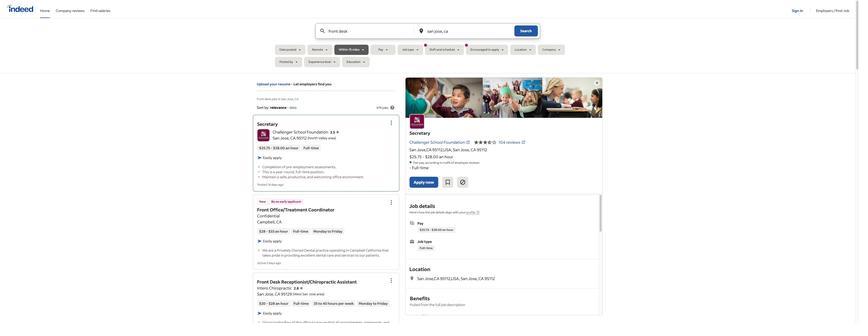 Task type: vqa. For each thing, say whether or not it's contained in the screenshot.
Disney (opens in a new tab) IMAGE
no



Task type: locate. For each thing, give the bounding box(es) containing it.
challenger school foundation (opens in a new tab) image
[[466, 140, 470, 144]]

3.5 out of five stars rating image
[[330, 130, 339, 135]]

None search field
[[275, 23, 581, 69]]

challenger school foundation logo image
[[406, 78, 603, 118], [410, 114, 425, 129]]

job actions for front office/treatment coordinator is collapsed image
[[388, 200, 394, 206]]



Task type: describe. For each thing, give the bounding box(es) containing it.
job actions for front desk receptionist/chiropractic assistant is collapsed image
[[388, 278, 394, 284]]

job preferences (opens in a new window) image
[[477, 211, 480, 214]]

not interested image
[[460, 179, 466, 185]]

3.5 out of 5 stars image
[[474, 139, 497, 145]]

3.5 out of 5 stars. link to 104 reviews company ratings (opens in a new tab) image
[[522, 140, 526, 144]]

2.8 out of five stars rating image
[[294, 286, 303, 291]]

job actions for secretary is collapsed image
[[388, 120, 394, 126]]

company logo image
[[257, 130, 269, 142]]

save this job image
[[445, 179, 451, 185]]

search: Job title, keywords, or company text field
[[328, 23, 406, 38]]

help icon image
[[389, 105, 395, 111]]

close job details image
[[594, 80, 600, 86]]

Edit location text field
[[427, 23, 505, 38]]



